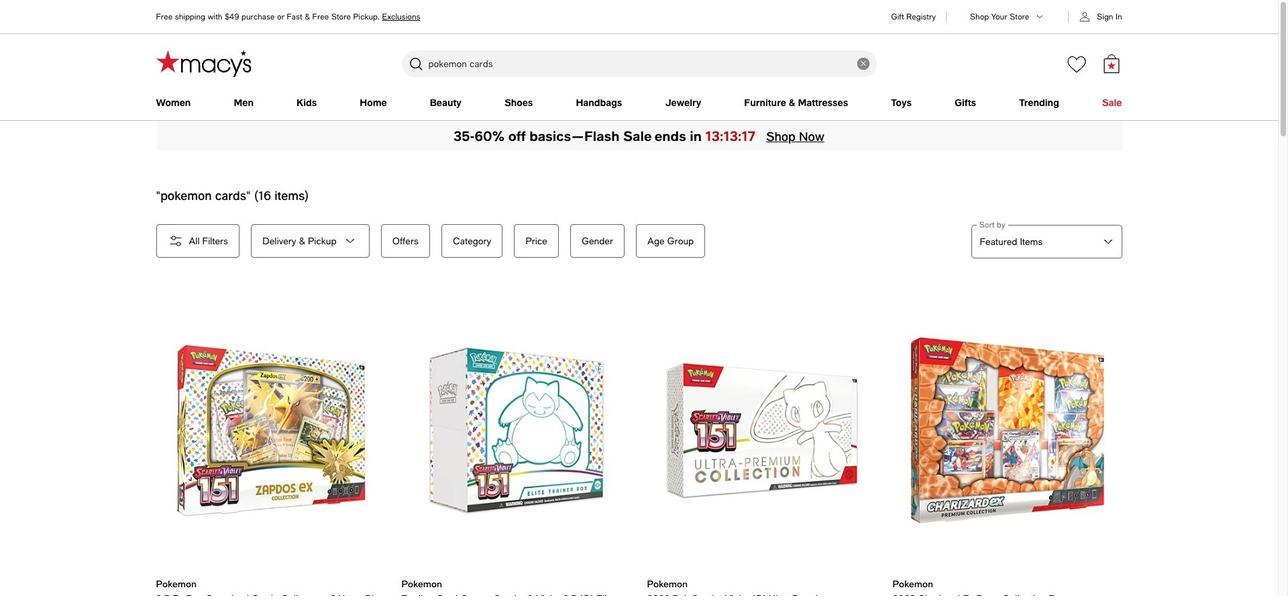 Task type: describe. For each thing, give the bounding box(es) containing it.
2023 pok scarlet violet 151 ultra premium collection group
[[647, 290, 877, 596]]

click to clear this textbox image
[[857, 58, 870, 70]]

search large image
[[408, 56, 424, 72]]

Search text field
[[402, 50, 877, 77]]

shopping bag has 0 items image
[[1102, 54, 1121, 73]]



Task type: locate. For each thing, give the bounding box(es) containing it.
2023 charizard ex prem collection box group
[[893, 290, 1123, 596]]

trading card games scarlet & violet 3.5 151 elite trainer box group
[[402, 290, 631, 596]]

status
[[156, 188, 309, 203]]

3.5 ex box oversized cards-collectors, 6 years plus group
[[156, 290, 386, 596]]



